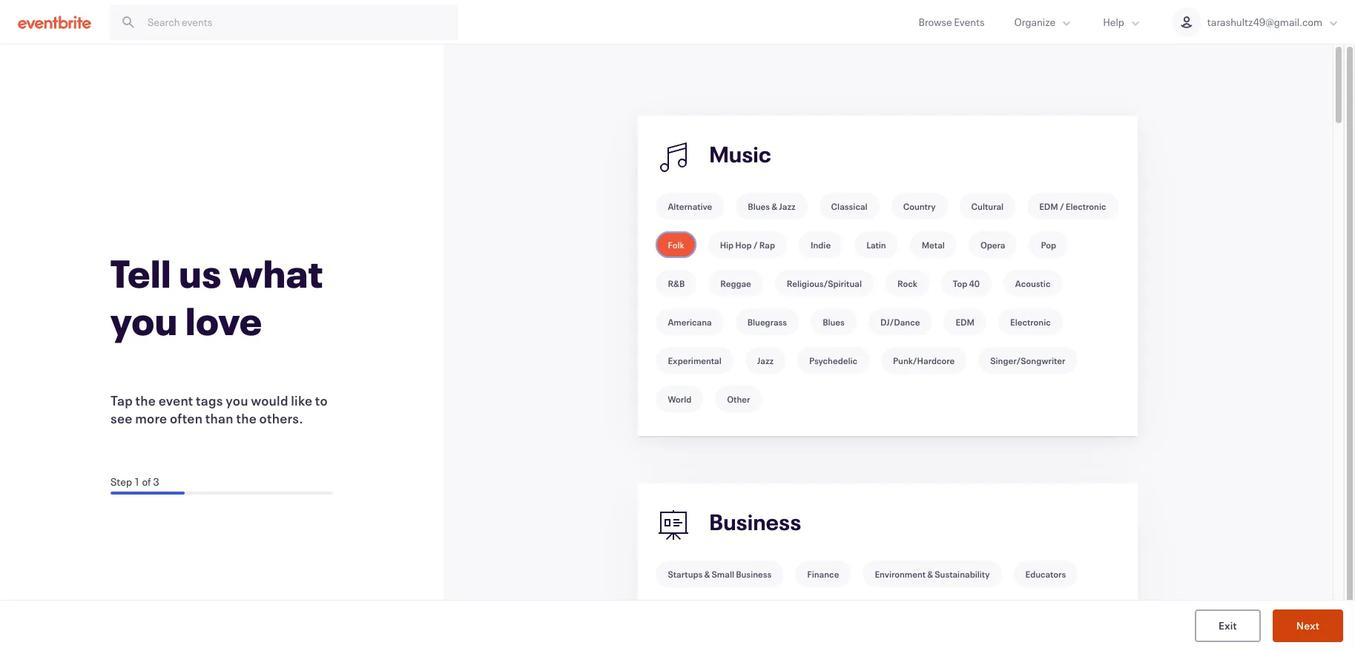 Task type: vqa. For each thing, say whether or not it's contained in the screenshot.
PM to the bottom
no



Task type: locate. For each thing, give the bounding box(es) containing it.
help link
[[1088, 0, 1157, 44]]

1 vertical spatial edm
[[956, 316, 975, 328]]

pop button
[[1029, 231, 1068, 258]]

1 horizontal spatial /
[[1060, 200, 1064, 212]]

business up small
[[709, 508, 801, 537]]

browse
[[919, 15, 952, 29]]

1 horizontal spatial edm
[[1039, 200, 1058, 212]]

/ inside button
[[753, 239, 758, 251]]

top 40
[[953, 277, 980, 289]]

& left small
[[704, 568, 710, 580]]

psychedelic
[[809, 355, 857, 366]]

often
[[170, 409, 203, 427]]

step 1 of 3
[[110, 474, 159, 488]]

business right small
[[736, 568, 772, 580]]

rap
[[759, 239, 775, 251]]

0 horizontal spatial jazz
[[757, 355, 774, 366]]

you inside tap the event tags you would like to see more often than the others.
[[226, 391, 248, 409]]

&
[[772, 200, 777, 212], [704, 568, 710, 580], [927, 568, 933, 580]]

the right tap
[[135, 391, 156, 409]]

0 vertical spatial blues
[[748, 200, 770, 212]]

blues for blues & jazz
[[748, 200, 770, 212]]

blues inside blues button
[[823, 316, 845, 328]]

psychedelic button
[[797, 347, 869, 374]]

edm / electronic
[[1039, 200, 1106, 212]]

0 vertical spatial electronic
[[1066, 200, 1106, 212]]

blues up rap
[[748, 200, 770, 212]]

sustainability
[[935, 568, 990, 580]]

1 vertical spatial you
[[226, 391, 248, 409]]

0 vertical spatial you
[[110, 295, 178, 345]]

startups
[[668, 568, 703, 580]]

electronic down acoustic
[[1010, 316, 1051, 328]]

punk/hardcore button
[[881, 347, 967, 374]]

/ up pop button
[[1060, 200, 1064, 212]]

1 vertical spatial electronic
[[1010, 316, 1051, 328]]

tarashultz49@gmail.com
[[1207, 15, 1322, 29]]

religious/spiritual
[[787, 277, 862, 289]]

1 horizontal spatial &
[[772, 200, 777, 212]]

you right tags
[[226, 391, 248, 409]]

would
[[251, 391, 288, 409]]

top
[[953, 277, 967, 289]]

finance
[[807, 568, 839, 580]]

the right than
[[236, 409, 257, 427]]

2 horizontal spatial &
[[927, 568, 933, 580]]

startups & small business button
[[656, 561, 783, 587]]

r&b button
[[656, 270, 697, 297]]

0 horizontal spatial edm
[[956, 316, 975, 328]]

0 vertical spatial /
[[1060, 200, 1064, 212]]

1 horizontal spatial electronic
[[1066, 200, 1106, 212]]

of
[[142, 474, 151, 488]]

experimental
[[668, 355, 722, 366]]

events
[[954, 15, 985, 29]]

hop
[[735, 239, 752, 251]]

help
[[1103, 15, 1124, 29]]

to
[[315, 391, 328, 409]]

you
[[110, 295, 178, 345], [226, 391, 248, 409]]

educators
[[1025, 568, 1066, 580]]

electronic
[[1066, 200, 1106, 212], [1010, 316, 1051, 328]]

latin
[[866, 239, 886, 251]]

0 horizontal spatial blues
[[748, 200, 770, 212]]

environment & sustainability button
[[863, 561, 1002, 587]]

indie
[[811, 239, 831, 251]]

you left us
[[110, 295, 178, 345]]

business
[[709, 508, 801, 537], [736, 568, 772, 580]]

1 horizontal spatial jazz
[[779, 200, 796, 212]]

/
[[1060, 200, 1064, 212], [753, 239, 758, 251]]

cultural
[[971, 200, 1004, 212]]

edm inside "button"
[[1039, 200, 1058, 212]]

blues button
[[811, 309, 857, 335]]

tell
[[110, 247, 171, 298]]

startups & small business
[[668, 568, 772, 580]]

0 horizontal spatial the
[[135, 391, 156, 409]]

religious/spiritual button
[[775, 270, 874, 297]]

0 horizontal spatial /
[[753, 239, 758, 251]]

punk/hardcore
[[893, 355, 955, 366]]

edm up pop
[[1039, 200, 1058, 212]]

reggae
[[720, 277, 751, 289]]

small
[[712, 568, 734, 580]]

1 horizontal spatial blues
[[823, 316, 845, 328]]

dj/dance button
[[868, 309, 932, 335]]

1 vertical spatial /
[[753, 239, 758, 251]]

electronic button
[[998, 309, 1063, 335]]

0 vertical spatial edm
[[1039, 200, 1058, 212]]

event
[[158, 391, 193, 409]]

1 horizontal spatial the
[[236, 409, 257, 427]]

electronic up pop button
[[1066, 200, 1106, 212]]

business inside button
[[736, 568, 772, 580]]

organize
[[1014, 15, 1056, 29]]

/ inside "button"
[[1060, 200, 1064, 212]]

edm down top 40 button
[[956, 316, 975, 328]]

folk button
[[656, 231, 696, 258]]

0 horizontal spatial &
[[704, 568, 710, 580]]

/ left rap
[[753, 239, 758, 251]]

browse events link
[[904, 0, 999, 44]]

& up rap
[[772, 200, 777, 212]]

folk
[[668, 239, 684, 251]]

classical
[[831, 200, 867, 212]]

blues up the psychedelic button
[[823, 316, 845, 328]]

r&b
[[668, 277, 685, 289]]

& right environment
[[927, 568, 933, 580]]

1 horizontal spatial you
[[226, 391, 248, 409]]

1 vertical spatial business
[[736, 568, 772, 580]]

40
[[969, 277, 980, 289]]

rock button
[[886, 270, 929, 297]]

edm
[[1039, 200, 1058, 212], [956, 316, 975, 328]]

1 vertical spatial blues
[[823, 316, 845, 328]]

edm button
[[944, 309, 986, 335]]

0 horizontal spatial you
[[110, 295, 178, 345]]

other
[[727, 393, 750, 405]]

1
[[134, 474, 140, 488]]

blues for blues
[[823, 316, 845, 328]]

experimental button
[[656, 347, 733, 374]]

blues inside blues & jazz button
[[748, 200, 770, 212]]

0 horizontal spatial electronic
[[1010, 316, 1051, 328]]

blues & jazz
[[748, 200, 796, 212]]

rock
[[897, 277, 917, 289]]

edm inside button
[[956, 316, 975, 328]]

the
[[135, 391, 156, 409], [236, 409, 257, 427]]

pop
[[1041, 239, 1056, 251]]



Task type: describe. For each thing, give the bounding box(es) containing it.
& for sustainability
[[927, 568, 933, 580]]

jazz button
[[745, 347, 786, 374]]

next button
[[1273, 610, 1343, 642]]

acoustic button
[[1003, 270, 1062, 297]]

love
[[186, 295, 263, 345]]

tap the event tags you would like to see more often than the others.
[[110, 391, 328, 427]]

reggae button
[[708, 270, 763, 297]]

0 vertical spatial jazz
[[779, 200, 796, 212]]

metal button
[[910, 231, 957, 258]]

metal
[[922, 239, 945, 251]]

opera button
[[969, 231, 1017, 258]]

alternative
[[668, 200, 712, 212]]

see
[[110, 409, 132, 427]]

world button
[[656, 386, 703, 412]]

like
[[291, 391, 312, 409]]

more
[[135, 409, 167, 427]]

you inside tell us what you love
[[110, 295, 178, 345]]

progressbar progress bar
[[110, 491, 333, 494]]

hip
[[720, 239, 734, 251]]

electronic inside edm / electronic "button"
[[1066, 200, 1106, 212]]

environment & sustainability
[[875, 568, 990, 580]]

edm / electronic button
[[1027, 193, 1118, 220]]

edm for edm / electronic
[[1039, 200, 1058, 212]]

tags
[[196, 391, 223, 409]]

finance button
[[795, 561, 851, 587]]

americana
[[668, 316, 712, 328]]

latin button
[[855, 231, 898, 258]]

tarashultz49@gmail.com link
[[1157, 0, 1355, 44]]

world
[[668, 393, 691, 405]]

country button
[[891, 193, 948, 220]]

electronic inside electronic button
[[1010, 316, 1051, 328]]

alternative button
[[656, 193, 724, 220]]

tell us what you love
[[110, 247, 323, 345]]

browse events
[[919, 15, 985, 29]]

acoustic
[[1015, 277, 1051, 289]]

singer/songwriter
[[990, 355, 1065, 366]]

opera
[[980, 239, 1005, 251]]

3
[[153, 474, 159, 488]]

what
[[230, 247, 323, 298]]

us
[[179, 247, 222, 298]]

1 vertical spatial jazz
[[757, 355, 774, 366]]

next
[[1296, 618, 1319, 632]]

progressbar image
[[110, 491, 185, 494]]

hip hop / rap
[[720, 239, 775, 251]]

cultural button
[[959, 193, 1015, 220]]

& for jazz
[[772, 200, 777, 212]]

step
[[110, 474, 132, 488]]

top 40 button
[[941, 270, 992, 297]]

indie button
[[799, 231, 843, 258]]

exit button
[[1195, 610, 1261, 642]]

edm for edm
[[956, 316, 975, 328]]

tap
[[110, 391, 133, 409]]

than
[[205, 409, 234, 427]]

country
[[903, 200, 936, 212]]

bluegrass button
[[735, 309, 799, 335]]

music
[[709, 140, 772, 169]]

classical button
[[819, 193, 879, 220]]

eventbrite image
[[18, 14, 91, 29]]

dj/dance
[[880, 316, 920, 328]]

blues & jazz button
[[736, 193, 807, 220]]

0 vertical spatial business
[[709, 508, 801, 537]]

others.
[[259, 409, 303, 427]]

singer/songwriter button
[[978, 347, 1077, 374]]

& for small
[[704, 568, 710, 580]]

educators button
[[1014, 561, 1078, 587]]

hip hop / rap button
[[708, 231, 787, 258]]

environment
[[875, 568, 926, 580]]

exit
[[1219, 618, 1237, 632]]

other button
[[715, 386, 762, 412]]

bluegrass
[[747, 316, 787, 328]]



